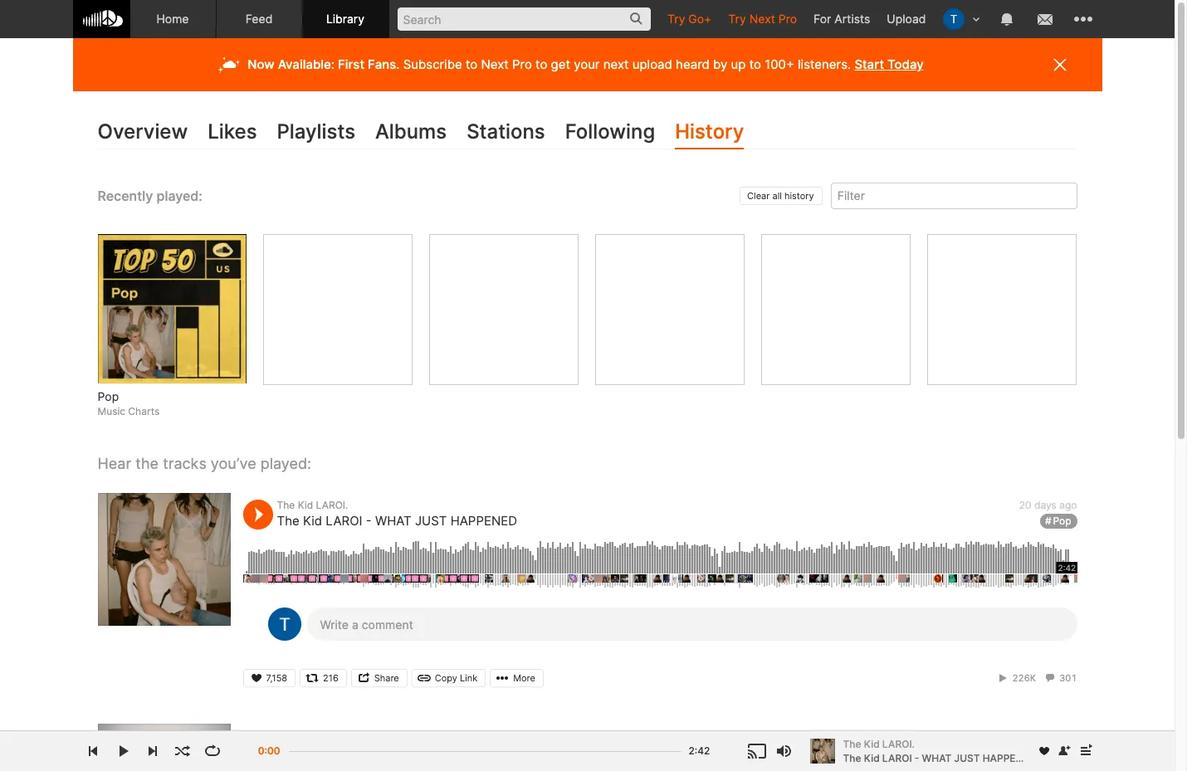 Task type: vqa. For each thing, say whether or not it's contained in the screenshot.
⁃ Privacy ⁃ Cookie Policy ⁃
no



Task type: describe. For each thing, give the bounding box(es) containing it.
stations link
[[467, 116, 545, 150]]

recently
[[98, 188, 153, 204]]

playlists link
[[277, 116, 355, 150]]

track stats element
[[997, 670, 1077, 688]]

0 horizontal spatial pro
[[512, 56, 532, 72]]

for
[[814, 12, 831, 26]]

link
[[460, 673, 478, 685]]

tracks
[[163, 455, 207, 472]]

by
[[713, 56, 728, 72]]

now
[[248, 56, 275, 72]]

clear all history button
[[740, 187, 823, 205]]

copy link button
[[412, 670, 486, 688]]

dxrknova link
[[277, 730, 331, 743]]

100+
[[765, 56, 794, 72]]

history
[[785, 190, 814, 202]]

overview
[[98, 120, 188, 144]]

stations
[[467, 120, 545, 144]]

more
[[513, 673, 536, 685]]

try go+
[[668, 12, 712, 26]]

dxrknova call it luck
[[277, 730, 341, 760]]

0 vertical spatial pop link
[[98, 389, 247, 405]]

days
[[1035, 499, 1057, 512]]

music
[[98, 405, 125, 418]]

upload
[[633, 56, 672, 72]]

0 horizontal spatial laroi.
[[316, 499, 348, 512]]

home
[[156, 12, 189, 26]]

you've
[[211, 455, 256, 472]]

216
[[323, 673, 339, 685]]

all
[[773, 190, 782, 202]]

share button
[[351, 670, 408, 688]]

0 vertical spatial tara schultz's avatar element
[[943, 8, 964, 30]]

share
[[374, 673, 399, 685]]

0 horizontal spatial just
[[415, 513, 447, 529]]

pop element
[[98, 234, 247, 384]]

go+
[[689, 12, 712, 26]]

laroi for topmost the kid laroi - what just happened link the kid laroi. link
[[326, 513, 363, 529]]

for artists
[[814, 12, 870, 26]]

301
[[1060, 673, 1077, 685]]

7,158 button
[[243, 670, 296, 688]]

dxrknova
[[277, 730, 331, 743]]

upload link
[[879, 0, 935, 37]]

call it luck link
[[277, 744, 341, 760]]

1 horizontal spatial played:
[[261, 455, 311, 472]]

library
[[326, 12, 365, 26]]

history link
[[675, 116, 744, 150]]

following link
[[565, 116, 655, 150]]

Filter text field
[[831, 183, 1077, 210]]

1 vertical spatial pop link
[[1040, 514, 1077, 529]]

1 vertical spatial -
[[915, 752, 920, 764]]

feed link
[[216, 0, 303, 38]]

0 horizontal spatial -
[[366, 513, 372, 529]]

7,158
[[266, 673, 287, 685]]

upload
[[887, 12, 926, 26]]

2:42
[[689, 745, 710, 757]]

for artists link
[[805, 0, 879, 37]]

pop music charts
[[98, 390, 160, 418]]

more button
[[490, 670, 544, 688]]

try for try next pro
[[729, 12, 746, 26]]

likes
[[208, 120, 257, 144]]

next
[[603, 56, 629, 72]]

get
[[551, 56, 570, 72]]

1
[[1019, 730, 1024, 743]]

0 vertical spatial happened
[[451, 513, 517, 529]]

1 month ago
[[1019, 730, 1077, 743]]

heard
[[676, 56, 710, 72]]

hear
[[98, 455, 131, 472]]

following
[[565, 120, 655, 144]]

charts
[[128, 405, 160, 418]]

month
[[1027, 730, 1057, 743]]

try for try go+
[[668, 12, 685, 26]]

1 vertical spatial what
[[922, 752, 952, 764]]

try next pro link
[[720, 0, 805, 37]]

ago for 20 days ago pop
[[1060, 499, 1077, 512]]

1 vertical spatial happened
[[983, 752, 1037, 764]]

1 to from the left
[[466, 56, 478, 72]]

0 vertical spatial the kid laroi - what just happened link
[[277, 513, 517, 529]]

0 vertical spatial the kid laroi - what just happened element
[[98, 494, 230, 626]]

albums
[[375, 120, 447, 144]]



Task type: locate. For each thing, give the bounding box(es) containing it.
1 vertical spatial ago
[[1060, 730, 1077, 743]]

the
[[136, 455, 159, 472]]

-
[[366, 513, 372, 529], [915, 752, 920, 764]]

0 vertical spatial what
[[375, 513, 412, 529]]

listeners.
[[798, 56, 851, 72]]

laroi
[[326, 513, 363, 529], [883, 752, 912, 764]]

to right subscribe at the top
[[466, 56, 478, 72]]

1 horizontal spatial laroi
[[883, 752, 912, 764]]

ago inside 20 days ago pop
[[1060, 499, 1077, 512]]

try next pro
[[729, 12, 797, 26]]

luck
[[313, 744, 341, 760]]

0 horizontal spatial the kid laroi - what just happened element
[[98, 494, 230, 626]]

subscribe
[[403, 56, 462, 72]]

the
[[277, 499, 295, 512], [277, 513, 300, 529], [843, 738, 862, 750], [843, 752, 862, 764]]

to left get
[[536, 56, 548, 72]]

to right up
[[750, 56, 761, 72]]

0 vertical spatial ago
[[1060, 499, 1077, 512]]

1 horizontal spatial to
[[536, 56, 548, 72]]

1 vertical spatial the kid laroi - what just happened element
[[810, 739, 835, 764]]

hear the tracks you've played:
[[98, 455, 311, 472]]

laroi for the kid laroi. link corresponding to the kid laroi - what just happened link to the right
[[883, 752, 912, 764]]

1 vertical spatial pop
[[1053, 515, 1072, 528]]

0 horizontal spatial next
[[481, 56, 509, 72]]

0 horizontal spatial try
[[668, 12, 685, 26]]

pop link up tracks
[[98, 389, 247, 405]]

today
[[888, 56, 924, 72]]

0 vertical spatial -
[[366, 513, 372, 529]]

0 horizontal spatial tara schultz's avatar element
[[268, 608, 301, 641]]

laroi.
[[316, 499, 348, 512], [883, 738, 915, 750]]

recently played:
[[98, 188, 203, 204]]

next up image
[[1076, 742, 1096, 761]]

0 horizontal spatial the kid laroi. the kid laroi - what just happened
[[277, 499, 517, 529]]

0 horizontal spatial to
[[466, 56, 478, 72]]

it
[[302, 744, 310, 760]]

try inside 'link'
[[668, 12, 685, 26]]

0 vertical spatial just
[[415, 513, 447, 529]]

just
[[415, 513, 447, 529], [955, 752, 980, 764]]

0 vertical spatial next
[[750, 12, 775, 26]]

None search field
[[389, 0, 659, 37]]

try right go+
[[729, 12, 746, 26]]

next down search search box
[[481, 56, 509, 72]]

0 vertical spatial the kid laroi. the kid laroi - what just happened
[[277, 499, 517, 529]]

likes link
[[208, 116, 257, 150]]

the kid laroi - what just happened element
[[98, 494, 230, 626], [810, 739, 835, 764]]

try go+ link
[[659, 0, 720, 37]]

the kid laroi. link for topmost the kid laroi - what just happened link
[[277, 499, 348, 512]]

1 vertical spatial next
[[481, 56, 509, 72]]

1 horizontal spatial the kid laroi - what just happened element
[[810, 739, 835, 764]]

tara schultz's avatar element up 7,158
[[268, 608, 301, 641]]

0 horizontal spatial happened
[[451, 513, 517, 529]]

1 vertical spatial the kid laroi - what just happened link
[[843, 751, 1037, 766]]

up
[[731, 56, 746, 72]]

pop up music
[[98, 390, 119, 404]]

artists
[[835, 12, 870, 26]]

0:00
[[258, 745, 280, 757]]

216 button
[[300, 670, 347, 688]]

Search search field
[[397, 7, 651, 31]]

1 horizontal spatial pop
[[1053, 515, 1072, 528]]

1 vertical spatial laroi.
[[883, 738, 915, 750]]

clear all history
[[747, 190, 814, 202]]

0 horizontal spatial pop link
[[98, 389, 247, 405]]

2 ago from the top
[[1060, 730, 1077, 743]]

overview link
[[98, 116, 188, 150]]

copy
[[435, 673, 457, 685]]

home link
[[130, 0, 216, 38]]

ago right month
[[1060, 730, 1077, 743]]

1 horizontal spatial try
[[729, 12, 746, 26]]

1 horizontal spatial what
[[922, 752, 952, 764]]

0 vertical spatial the kid laroi. link
[[277, 499, 348, 512]]

0 vertical spatial pop
[[98, 390, 119, 404]]

301 link
[[1044, 673, 1077, 685]]

1 horizontal spatial the kid laroi. the kid laroi - what just happened
[[843, 738, 1037, 764]]

pro
[[779, 12, 797, 26], [512, 56, 532, 72]]

tara schultz's avatar element
[[943, 8, 964, 30], [268, 608, 301, 641]]

20
[[1020, 499, 1032, 512]]

ago for 1 month ago
[[1060, 730, 1077, 743]]

ago
[[1060, 499, 1077, 512], [1060, 730, 1077, 743]]

feed
[[246, 12, 273, 26]]

1 vertical spatial just
[[955, 752, 980, 764]]

copy link
[[435, 673, 478, 685]]

history
[[675, 120, 744, 144]]

20 days ago pop
[[1020, 499, 1077, 528]]

1 horizontal spatial happened
[[983, 752, 1037, 764]]

0 horizontal spatial played:
[[157, 188, 203, 204]]

1 horizontal spatial just
[[955, 752, 980, 764]]

next
[[750, 12, 775, 26], [481, 56, 509, 72]]

pro left for
[[779, 12, 797, 26]]

0 horizontal spatial pop
[[98, 390, 119, 404]]

2 try from the left
[[729, 12, 746, 26]]

2 horizontal spatial to
[[750, 56, 761, 72]]

1 horizontal spatial pop link
[[1040, 514, 1077, 529]]

1 horizontal spatial -
[[915, 752, 920, 764]]

1 horizontal spatial next
[[750, 12, 775, 26]]

1 vertical spatial tara schultz's avatar element
[[268, 608, 301, 641]]

1 horizontal spatial pro
[[779, 12, 797, 26]]

1 horizontal spatial the kid laroi. link
[[843, 737, 1028, 751]]

3 to from the left
[[750, 56, 761, 72]]

clear
[[747, 190, 770, 202]]

library link
[[303, 0, 389, 38]]

1 horizontal spatial the kid laroi - what just happened link
[[843, 751, 1037, 766]]

pop
[[98, 390, 119, 404], [1053, 515, 1072, 528]]

played: right you've
[[261, 455, 311, 472]]

progress bar
[[289, 743, 680, 771]]

pro left get
[[512, 56, 532, 72]]

what
[[375, 513, 412, 529], [922, 752, 952, 764]]

1 vertical spatial played:
[[261, 455, 311, 472]]

start
[[855, 56, 884, 72]]

0 horizontal spatial laroi
[[326, 513, 363, 529]]

0 vertical spatial laroi
[[326, 513, 363, 529]]

0 horizontal spatial what
[[375, 513, 412, 529]]

pop inside 'pop music charts'
[[98, 390, 119, 404]]

0 vertical spatial played:
[[157, 188, 203, 204]]

1 horizontal spatial laroi.
[[883, 738, 915, 750]]

tara schultz's avatar element right upload
[[943, 8, 964, 30]]

0 vertical spatial laroi.
[[316, 499, 348, 512]]

1 vertical spatial laroi
[[883, 752, 912, 764]]

kid
[[298, 499, 313, 512], [303, 513, 322, 529], [864, 738, 880, 750], [864, 752, 880, 764]]

2 to from the left
[[536, 56, 548, 72]]

played: right "recently"
[[157, 188, 203, 204]]

next up 100+
[[750, 12, 775, 26]]

your
[[574, 56, 600, 72]]

0 horizontal spatial the kid laroi - what just happened link
[[277, 513, 517, 529]]

1 vertical spatial the kid laroi. link
[[843, 737, 1028, 751]]

the kid laroi. link
[[277, 499, 348, 512], [843, 737, 1028, 751]]

fans.
[[368, 56, 400, 72]]

0 horizontal spatial the kid laroi. link
[[277, 499, 348, 512]]

0 vertical spatial pro
[[779, 12, 797, 26]]

1 vertical spatial the kid laroi. the kid laroi - what just happened
[[843, 738, 1037, 764]]

1 vertical spatial pro
[[512, 56, 532, 72]]

call it luck element
[[98, 724, 230, 771]]

the kid laroi - what just happened link
[[277, 513, 517, 529], [843, 751, 1037, 766]]

1 horizontal spatial tara schultz's avatar element
[[943, 8, 964, 30]]

226k
[[1013, 673, 1036, 685]]

ago right "days"
[[1060, 499, 1077, 512]]

try left go+
[[668, 12, 685, 26]]

start today link
[[855, 56, 924, 72]]

playlists
[[277, 120, 355, 144]]

music charts link
[[98, 405, 160, 419]]

now available: first fans. subscribe to next pro to get your next upload heard by up to 100+ listeners. start today
[[248, 56, 924, 72]]

available:
[[278, 56, 335, 72]]

played:
[[157, 188, 203, 204], [261, 455, 311, 472]]

Write a comment text field
[[307, 608, 1077, 641]]

albums link
[[375, 116, 447, 150]]

pop inside 20 days ago pop
[[1053, 515, 1072, 528]]

the kid laroi. link for the kid laroi - what just happened link to the right
[[843, 737, 1028, 751]]

the kid laroi. the kid laroi - what just happened
[[277, 499, 517, 529], [843, 738, 1037, 764]]

1 try from the left
[[668, 12, 685, 26]]

pop down "days"
[[1053, 515, 1072, 528]]

try
[[668, 12, 685, 26], [729, 12, 746, 26]]

happened
[[451, 513, 517, 529], [983, 752, 1037, 764]]

first
[[338, 56, 365, 72]]

pop link down "days"
[[1040, 514, 1077, 529]]

call
[[277, 744, 299, 760]]

1 ago from the top
[[1060, 499, 1077, 512]]



